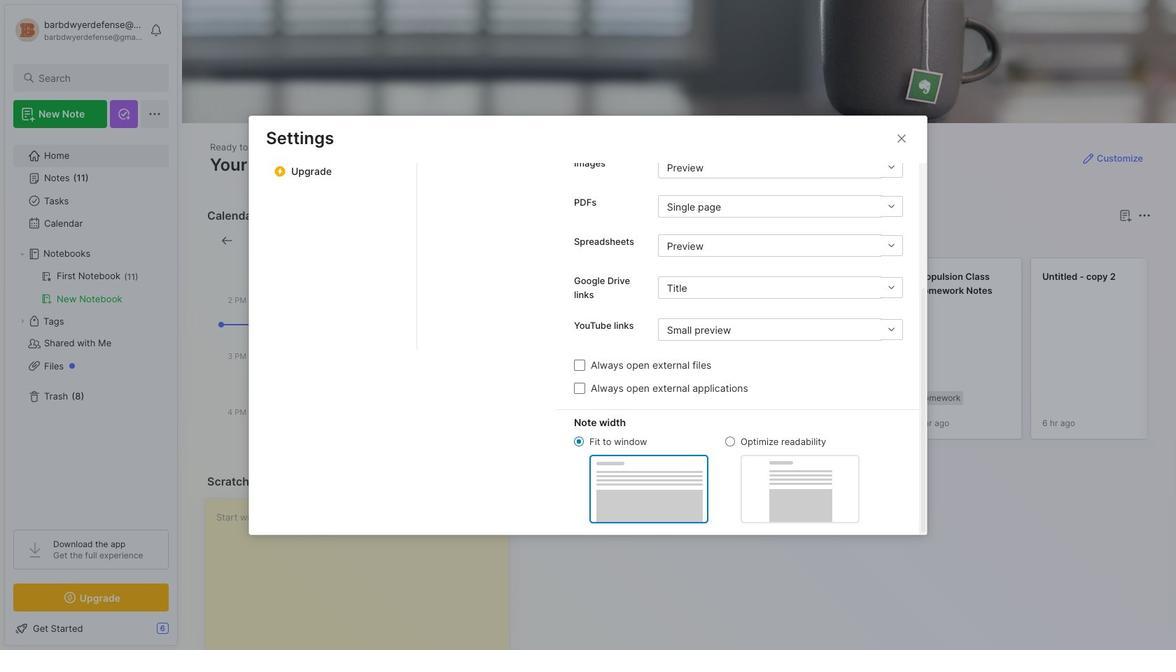 Task type: describe. For each thing, give the bounding box(es) containing it.
group inside main "element"
[[13, 266, 168, 310]]

Choose default view option for YouTube links field
[[658, 319, 904, 341]]

expand notebooks image
[[18, 250, 27, 259]]

Choose default view option for Google Drive links field
[[658, 277, 904, 299]]

Choose default view option for PDFs field
[[658, 195, 904, 218]]

Search text field
[[39, 71, 156, 85]]



Task type: vqa. For each thing, say whether or not it's contained in the screenshot.
Bold 'icon'
no



Task type: locate. For each thing, give the bounding box(es) containing it.
close image
[[894, 130, 911, 147]]

none search field inside main "element"
[[39, 69, 156, 86]]

1 horizontal spatial tab
[[577, 233, 633, 249]]

option group
[[574, 436, 860, 524]]

tree inside main "element"
[[5, 137, 177, 518]]

group
[[13, 266, 168, 310]]

2 tab from the left
[[577, 233, 633, 249]]

tree
[[5, 137, 177, 518]]

Start writing… text field
[[216, 500, 509, 651]]

tab list
[[418, 0, 558, 350], [530, 233, 1150, 249]]

0 horizontal spatial tab
[[530, 233, 571, 249]]

Choose default view option for Spreadsheets field
[[658, 235, 904, 257]]

expand tags image
[[18, 317, 27, 326]]

None checkbox
[[574, 360, 586, 371]]

None radio
[[574, 437, 584, 447], [726, 437, 736, 447], [574, 437, 584, 447], [726, 437, 736, 447]]

Choose default view option for Images field
[[658, 156, 904, 179]]

row group
[[527, 258, 1177, 448]]

1 tab from the left
[[530, 233, 571, 249]]

None checkbox
[[574, 383, 586, 394]]

tab
[[530, 233, 571, 249], [577, 233, 633, 249]]

None search field
[[39, 69, 156, 86]]

main element
[[0, 0, 182, 651]]



